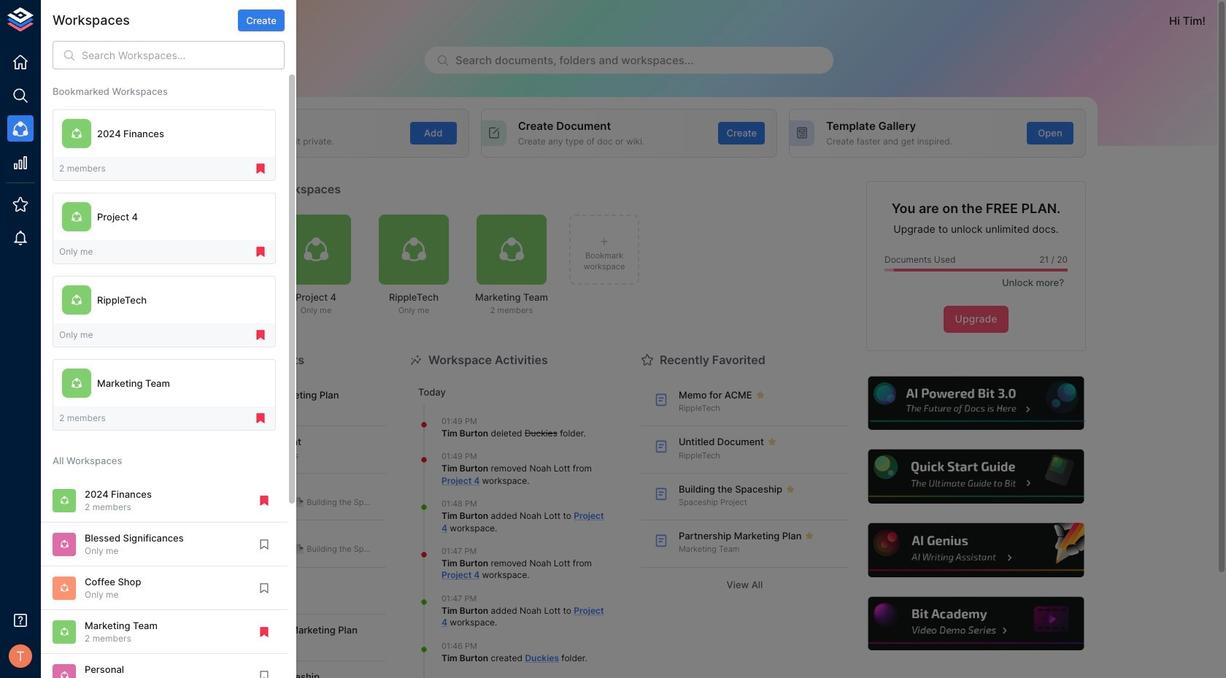 Task type: describe. For each thing, give the bounding box(es) containing it.
3 remove bookmark image from the top
[[254, 412, 267, 425]]

2 bookmark image from the top
[[258, 582, 271, 595]]

0 vertical spatial remove bookmark image
[[254, 162, 267, 175]]

3 bookmark image from the top
[[258, 669, 271, 678]]



Task type: locate. For each thing, give the bounding box(es) containing it.
2 vertical spatial remove bookmark image
[[258, 625, 271, 639]]

1 vertical spatial bookmark image
[[258, 582, 271, 595]]

remove bookmark image
[[254, 162, 267, 175], [258, 494, 271, 507], [258, 625, 271, 639]]

4 help image from the top
[[866, 595, 1086, 653]]

remove bookmark image
[[254, 245, 267, 259], [254, 329, 267, 342], [254, 412, 267, 425]]

0 vertical spatial remove bookmark image
[[254, 245, 267, 259]]

1 bookmark image from the top
[[258, 538, 271, 551]]

bookmark image
[[258, 538, 271, 551], [258, 582, 271, 595], [258, 669, 271, 678]]

Search Workspaces... text field
[[82, 41, 285, 69]]

1 remove bookmark image from the top
[[254, 245, 267, 259]]

3 help image from the top
[[866, 521, 1086, 579]]

2 remove bookmark image from the top
[[254, 329, 267, 342]]

1 vertical spatial remove bookmark image
[[254, 329, 267, 342]]

2 vertical spatial remove bookmark image
[[254, 412, 267, 425]]

2 help image from the top
[[866, 448, 1086, 506]]

1 help image from the top
[[866, 374, 1086, 432]]

0 vertical spatial bookmark image
[[258, 538, 271, 551]]

help image
[[866, 374, 1086, 432], [866, 448, 1086, 506], [866, 521, 1086, 579], [866, 595, 1086, 653]]

1 vertical spatial remove bookmark image
[[258, 494, 271, 507]]

2 vertical spatial bookmark image
[[258, 669, 271, 678]]



